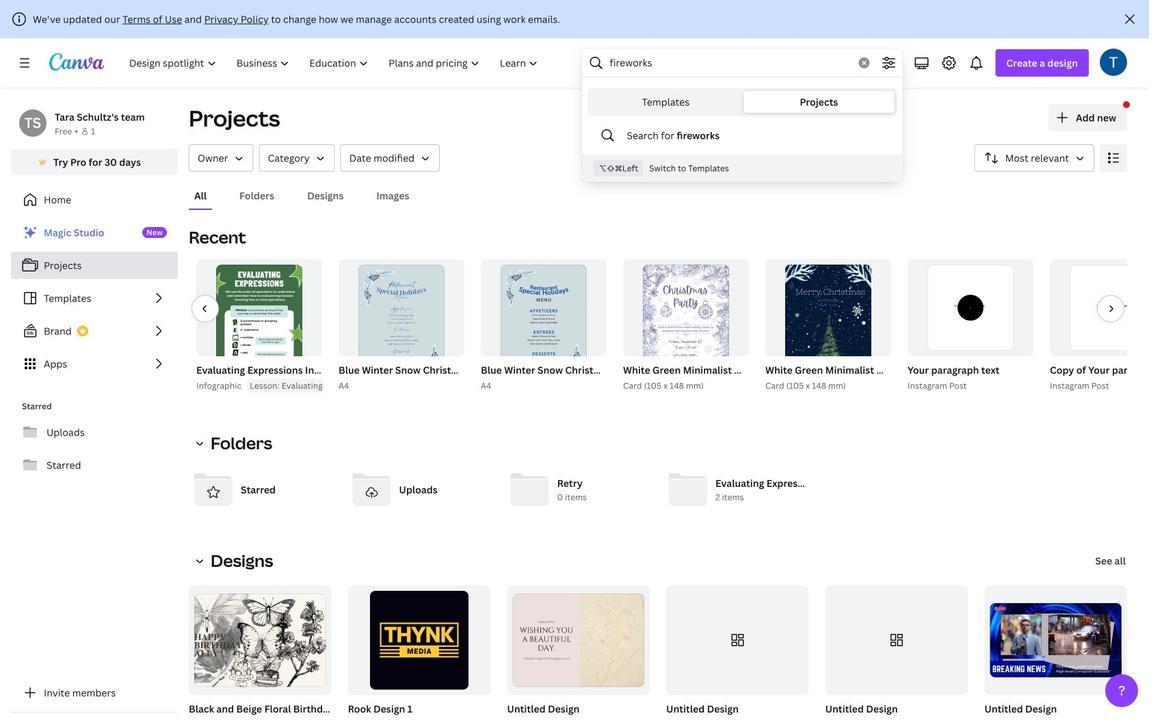 Task type: locate. For each thing, give the bounding box(es) containing it.
None search field
[[582, 49, 902, 182]]

Search search field
[[610, 50, 850, 76]]

tara schultz image
[[1100, 48, 1127, 76]]

list
[[11, 219, 178, 378]]

group
[[194, 259, 448, 480], [196, 259, 322, 480], [336, 259, 499, 393], [478, 259, 641, 393], [481, 259, 607, 387], [620, 259, 874, 393], [623, 259, 749, 386], [763, 259, 1017, 393], [765, 259, 891, 386], [905, 259, 1033, 393], [908, 259, 1033, 356], [1047, 259, 1149, 393], [1050, 259, 1149, 356], [186, 585, 360, 718], [189, 585, 331, 695], [345, 585, 491, 718], [348, 585, 491, 695], [504, 585, 650, 718], [507, 585, 650, 695], [663, 585, 809, 718], [666, 585, 809, 695], [823, 585, 968, 718], [825, 585, 968, 695], [982, 585, 1127, 718], [984, 585, 1127, 695]]



Task type: vqa. For each thing, say whether or not it's contained in the screenshot.
Acme Text Box
no



Task type: describe. For each thing, give the bounding box(es) containing it.
Date modified button
[[340, 144, 440, 172]]

tara schultz's team image
[[19, 109, 47, 137]]

Sort by button
[[974, 144, 1094, 172]]

tara schultz's team element
[[19, 109, 47, 137]]

Owner button
[[189, 144, 253, 172]]

Category button
[[259, 144, 335, 172]]

top level navigation element
[[120, 49, 550, 77]]



